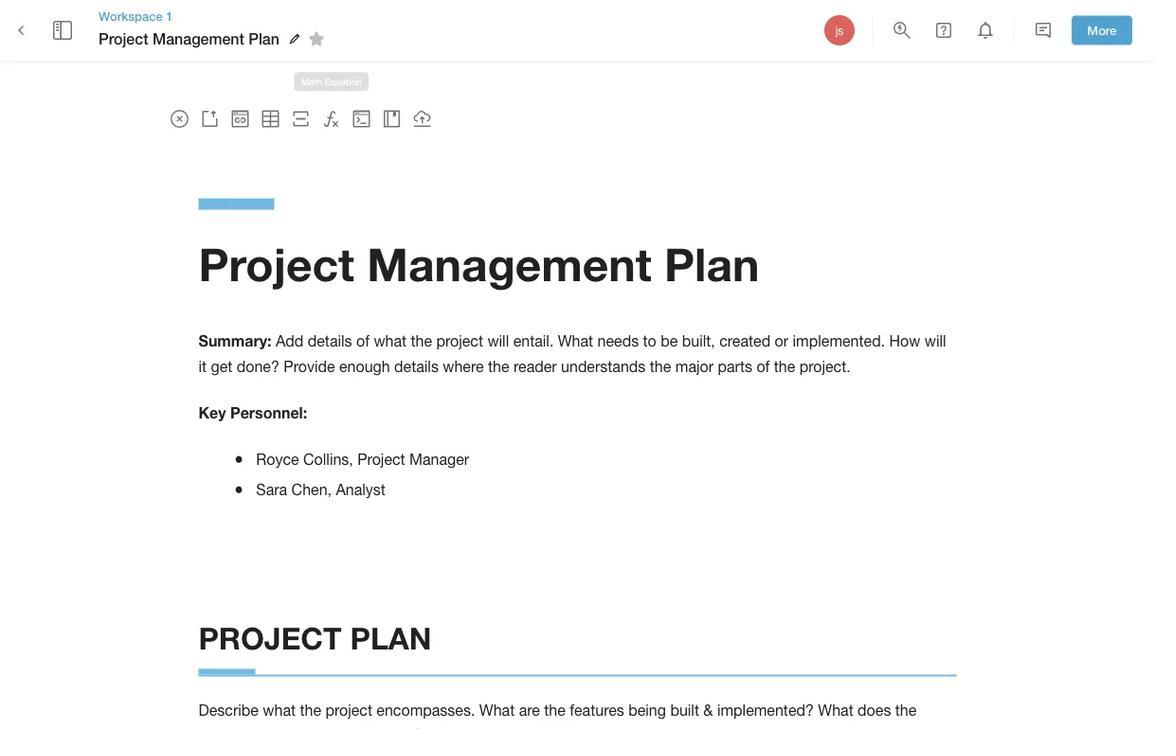 Task type: locate. For each thing, give the bounding box(es) containing it.
&
[[704, 702, 713, 719]]

details
[[308, 333, 352, 350], [394, 358, 439, 375]]

1 horizontal spatial to
[[643, 333, 657, 350]]

how
[[890, 333, 921, 350]]

what left "are"
[[479, 702, 515, 719]]

will
[[488, 333, 509, 350], [925, 333, 946, 350]]

project inside describe what the project encompasses. what are the features being built & implemented? what does the pathway to completion look like?
[[325, 702, 372, 719]]

1 horizontal spatial what
[[374, 333, 407, 350]]

project
[[199, 621, 342, 657]]

key
[[199, 404, 226, 422]]

details left where
[[394, 358, 439, 375]]

0 horizontal spatial what
[[479, 702, 515, 719]]

management down the workspace 1 'link'
[[153, 30, 244, 48]]

1 vertical spatial project
[[199, 237, 354, 292]]

project down workspace at the left top of page
[[99, 30, 148, 48]]

enough
[[339, 358, 390, 375]]

what up completion
[[263, 702, 296, 719]]

0 horizontal spatial to
[[260, 727, 274, 730]]

royce collins, project manager
[[256, 451, 469, 468]]

like?
[[391, 727, 422, 730]]

0 horizontal spatial what
[[263, 702, 296, 719]]

project up "analyst"
[[358, 451, 405, 468]]

major
[[676, 358, 714, 375]]

what up enough
[[374, 333, 407, 350]]

1 vertical spatial to
[[260, 727, 274, 730]]

0 horizontal spatial plan
[[249, 30, 279, 48]]

2 horizontal spatial what
[[818, 702, 854, 719]]

workspace
[[99, 8, 163, 23]]

be
[[661, 333, 678, 350]]

0 vertical spatial what
[[374, 333, 407, 350]]

1 horizontal spatial of
[[757, 358, 770, 375]]

project up look
[[325, 702, 372, 719]]

1 vertical spatial management
[[367, 237, 652, 292]]

1 horizontal spatial what
[[558, 333, 593, 350]]

encompasses.
[[377, 702, 475, 719]]

needs
[[598, 333, 639, 350]]

sara
[[256, 481, 287, 498]]

to inside add details of what the project will entail. what needs to be built, created or implemented. how will it get done? provide enough details where the reader understands the major parts of the project.
[[643, 333, 657, 350]]

management up entail.
[[367, 237, 652, 292]]

workspace 1
[[99, 8, 173, 23]]

what left does
[[818, 702, 854, 719]]

0 horizontal spatial of
[[356, 333, 370, 350]]

reader
[[514, 358, 557, 375]]

sara chen, analyst
[[256, 481, 386, 498]]

0 vertical spatial project
[[99, 30, 148, 48]]

to right pathway
[[260, 727, 274, 730]]

project up where
[[436, 333, 483, 350]]

0 vertical spatial project
[[436, 333, 483, 350]]

0 horizontal spatial project
[[325, 702, 372, 719]]

what
[[558, 333, 593, 350], [479, 702, 515, 719], [818, 702, 854, 719]]

it
[[199, 358, 207, 375]]

will left entail.
[[488, 333, 509, 350]]

1 horizontal spatial management
[[367, 237, 652, 292]]

management
[[153, 30, 244, 48], [367, 237, 652, 292]]

0 horizontal spatial details
[[308, 333, 352, 350]]

0 horizontal spatial management
[[153, 30, 244, 48]]

project management plan
[[99, 30, 279, 48], [199, 237, 760, 292]]

1 vertical spatial project
[[325, 702, 372, 719]]

plan
[[249, 30, 279, 48], [664, 237, 760, 292]]

does
[[858, 702, 891, 719]]

0 vertical spatial to
[[643, 333, 657, 350]]

0 vertical spatial plan
[[249, 30, 279, 48]]

plan up built,
[[664, 237, 760, 292]]

summary:
[[199, 332, 272, 350]]

will right how
[[925, 333, 946, 350]]

0 vertical spatial management
[[153, 30, 244, 48]]

details up provide
[[308, 333, 352, 350]]

project
[[99, 30, 148, 48], [199, 237, 354, 292], [358, 451, 405, 468]]

completion
[[278, 727, 354, 730]]

1 will from the left
[[488, 333, 509, 350]]

of
[[356, 333, 370, 350], [757, 358, 770, 375]]

1 vertical spatial details
[[394, 358, 439, 375]]

project
[[436, 333, 483, 350], [325, 702, 372, 719]]

project up add
[[199, 237, 354, 292]]

more button
[[1072, 16, 1133, 45]]

are
[[519, 702, 540, 719]]

1 horizontal spatial plan
[[664, 237, 760, 292]]

project inside add details of what the project will entail. what needs to be built, created or implemented. how will it get done? provide enough details where the reader understands the major parts of the project.
[[436, 333, 483, 350]]

project management plan up entail.
[[199, 237, 760, 292]]

built
[[670, 702, 699, 719]]

2 will from the left
[[925, 333, 946, 350]]

of right parts
[[757, 358, 770, 375]]

0 horizontal spatial project
[[99, 30, 148, 48]]

being
[[629, 702, 666, 719]]

parts
[[718, 358, 752, 375]]

1 horizontal spatial project
[[436, 333, 483, 350]]

project.
[[800, 358, 851, 375]]

created
[[720, 333, 771, 350]]

to
[[643, 333, 657, 350], [260, 727, 274, 730]]

collins,
[[303, 451, 353, 468]]

of up enough
[[356, 333, 370, 350]]

what
[[374, 333, 407, 350], [263, 702, 296, 719]]

plan left favorite icon
[[249, 30, 279, 48]]

manager
[[410, 451, 469, 468]]

to left be
[[643, 333, 657, 350]]

2 horizontal spatial project
[[358, 451, 405, 468]]

1 horizontal spatial will
[[925, 333, 946, 350]]

1 vertical spatial what
[[263, 702, 296, 719]]

what up understands
[[558, 333, 593, 350]]

project management plan down 1
[[99, 30, 279, 48]]

the
[[411, 333, 432, 350], [488, 358, 509, 375], [650, 358, 671, 375], [774, 358, 795, 375], [300, 702, 321, 719], [544, 702, 566, 719], [895, 702, 917, 719]]

0 horizontal spatial will
[[488, 333, 509, 350]]



Task type: vqa. For each thing, say whether or not it's contained in the screenshot.
docs
no



Task type: describe. For each thing, give the bounding box(es) containing it.
describe
[[199, 702, 259, 719]]

plan
[[350, 621, 432, 657]]

royce
[[256, 451, 299, 468]]

1 vertical spatial plan
[[664, 237, 760, 292]]

1 vertical spatial project management plan
[[199, 237, 760, 292]]

project plan
[[199, 621, 432, 657]]

look
[[358, 727, 386, 730]]

done?
[[237, 358, 279, 375]]

analyst
[[336, 481, 386, 498]]

what inside add details of what the project will entail. what needs to be built, created or implemented. how will it get done? provide enough details where the reader understands the major parts of the project.
[[558, 333, 593, 350]]

get
[[211, 358, 233, 375]]

1 vertical spatial of
[[757, 358, 770, 375]]

provide
[[284, 358, 335, 375]]

js
[[836, 24, 844, 37]]

chen,
[[292, 481, 332, 498]]

add details of what the project will entail. what needs to be built, created or implemented. how will it get done? provide enough details where the reader understands the major parts of the project.
[[199, 333, 951, 375]]

features
[[570, 702, 624, 719]]

what inside add details of what the project will entail. what needs to be built, created or implemented. how will it get done? provide enough details where the reader understands the major parts of the project.
[[374, 333, 407, 350]]

1
[[166, 8, 173, 23]]

0 vertical spatial details
[[308, 333, 352, 350]]

key personnel:
[[199, 404, 307, 422]]

or
[[775, 333, 789, 350]]

0 vertical spatial project management plan
[[99, 30, 279, 48]]

describe what the project encompasses. what are the features being built & implemented? what does the pathway to completion look like?
[[199, 702, 921, 730]]

js button
[[822, 12, 858, 48]]

more
[[1088, 23, 1117, 38]]

understands
[[561, 358, 646, 375]]

1 horizontal spatial details
[[394, 358, 439, 375]]

add
[[276, 333, 304, 350]]

what inside describe what the project encompasses. what are the features being built & implemented? what does the pathway to completion look like?
[[263, 702, 296, 719]]

entail.
[[513, 333, 554, 350]]

personnel:
[[230, 404, 307, 422]]

where
[[443, 358, 484, 375]]

1 horizontal spatial project
[[199, 237, 354, 292]]

built,
[[682, 333, 715, 350]]

pathway
[[199, 727, 256, 730]]

2 vertical spatial project
[[358, 451, 405, 468]]

workspace 1 link
[[99, 7, 331, 25]]

to inside describe what the project encompasses. what are the features being built & implemented? what does the pathway to completion look like?
[[260, 727, 274, 730]]

implemented.
[[793, 333, 885, 350]]

favorite image
[[305, 28, 328, 50]]

implemented?
[[717, 702, 814, 719]]

0 vertical spatial of
[[356, 333, 370, 350]]



